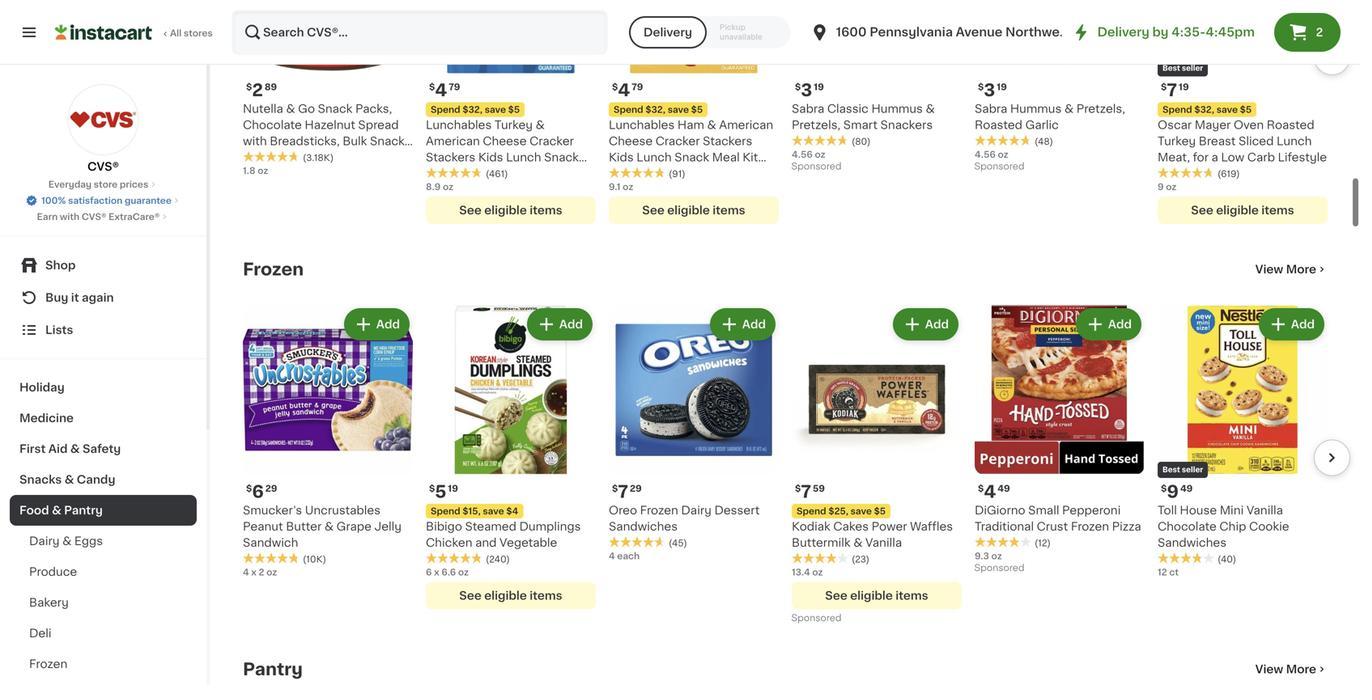 Task type: describe. For each thing, give the bounding box(es) containing it.
snacks & candy
[[19, 474, 115, 486]]

100% satisfaction guarantee
[[41, 196, 172, 205]]

29 for 6
[[265, 484, 277, 493]]

grape
[[337, 521, 372, 533]]

$ 3 19 for classic
[[795, 82, 824, 99]]

spend for bibigo steamed dumplings chicken and vegetable
[[431, 507, 460, 516]]

see eligible items for carb
[[1191, 205, 1294, 216]]

stackers for ham
[[703, 135, 752, 147]]

$ 3 19 for hummus
[[978, 82, 1007, 99]]

snacks inside nutella & go snack packs, chocolate hazelnut spread with breadsticks, bulk snacks for kids
[[370, 135, 411, 147]]

pretzels, inside sabra classic hummus & pretzels, smart snackers
[[792, 119, 841, 131]]

0 horizontal spatial 6
[[252, 484, 264, 501]]

best seller for 9
[[1163, 467, 1203, 474]]

go
[[298, 103, 315, 114]]

$ 7 19
[[1161, 82, 1189, 99]]

food
[[19, 505, 49, 517]]

vanilla inside toll house mini vanilla chocolate chip cookie sandwiches
[[1247, 505, 1283, 516]]

49 for 4
[[998, 484, 1010, 493]]

save for mayer
[[1217, 105, 1238, 114]]

0 horizontal spatial 9
[[1158, 182, 1164, 191]]

earn with cvs® extracare®
[[37, 213, 160, 221]]

stores
[[184, 29, 213, 38]]

avenue
[[956, 26, 1003, 38]]

oz for lunchables turkey & american cheese cracker stackers kids lunch snack meal kit & capri sun
[[443, 182, 454, 191]]

3 add from the left
[[742, 319, 766, 330]]

steamed
[[465, 521, 517, 533]]

$ inside $ 7 19
[[1161, 82, 1167, 91]]

lunchables for lunchables ham & american cheese cracker stackers kids lunch snack meal kit with capri sun
[[609, 119, 675, 131]]

each
[[617, 552, 640, 561]]

frozen inside oreo frozen dairy dessert sandwiches
[[640, 505, 678, 516]]

$ 7 59
[[795, 484, 825, 501]]

bakery link
[[10, 588, 197, 619]]

oz for lunchables ham & american cheese cracker stackers kids lunch snack meal kit with capri sun
[[623, 182, 633, 191]]

kit for lunchables turkey & american cheese cracker stackers kids lunch snack meal kit & capri sun
[[456, 168, 472, 179]]

4.56 for sabra classic hummus & pretzels, smart snackers
[[792, 150, 813, 159]]

6 add button from the left
[[1261, 310, 1323, 339]]

all stores link
[[55, 10, 214, 55]]

3 for sabra classic hummus & pretzels, smart snackers
[[801, 82, 812, 99]]

4 x 2 oz
[[243, 568, 277, 577]]

american for lunchables ham & american cheese cracker stackers kids lunch snack meal kit with capri sun
[[719, 119, 773, 131]]

4 down search field at the top of page
[[435, 82, 447, 99]]

4 down delivery button
[[618, 82, 630, 99]]

buy it again link
[[10, 282, 197, 314]]

sun for ham
[[669, 168, 691, 179]]

4.56 oz for sabra classic hummus & pretzels, smart snackers
[[792, 150, 826, 159]]

1 vertical spatial dairy
[[29, 536, 60, 547]]

eligible down (23)
[[850, 590, 893, 602]]

4 up 'digiorno'
[[984, 484, 996, 501]]

food & pantry link
[[10, 496, 197, 526]]

kit for lunchables ham & american cheese cracker stackers kids lunch snack meal kit with capri sun
[[743, 152, 758, 163]]

nutella
[[243, 103, 283, 114]]

guarantee
[[125, 196, 172, 205]]

breadsticks,
[[270, 135, 340, 147]]

snacks & candy link
[[10, 465, 197, 496]]

eligible inside "product" group
[[484, 590, 527, 602]]

lists link
[[10, 314, 197, 347]]

items for oscar mayer oven roasted turkey breast sliced lunch meat, for a low carb lifestyle
[[1262, 205, 1294, 216]]

(23)
[[852, 555, 870, 564]]

hummus inside sabra hummus & pretzels, roasted garlic
[[1010, 103, 1062, 114]]

mini
[[1220, 505, 1244, 516]]

$5 for ham
[[691, 105, 703, 114]]

save for turkey
[[485, 105, 506, 114]]

items for lunchables ham & american cheese cracker stackers kids lunch snack meal kit with capri sun
[[713, 205, 745, 216]]

everyday store prices link
[[48, 178, 158, 191]]

smucker's
[[243, 505, 302, 516]]

delivery by 4:35-4:45pm
[[1098, 26, 1255, 38]]

& inside nutella & go snack packs, chocolate hazelnut spread with breadsticks, bulk snacks for kids
[[286, 103, 295, 114]]

eligible for with
[[667, 205, 710, 216]]

cakes
[[833, 521, 869, 533]]

and
[[475, 537, 497, 549]]

spend for kodiak cakes power waffles buttermilk & vanilla
[[797, 507, 826, 516]]

snack for lunchables turkey & american cheese cracker stackers kids lunch snack meal kit & capri sun
[[544, 152, 579, 163]]

see for carb
[[1191, 205, 1214, 216]]

6.6
[[442, 568, 456, 577]]

7 for spend $25, save $5
[[801, 484, 811, 501]]

sabra classic hummus & pretzels, smart snackers
[[792, 103, 935, 131]]

first aid & safety
[[19, 444, 121, 455]]

snack inside nutella & go snack packs, chocolate hazelnut spread with breadsticks, bulk snacks for kids
[[318, 103, 353, 114]]

& inside smucker's uncrustables peanut butter & grape jelly sandwich
[[325, 521, 334, 533]]

chicken
[[426, 537, 472, 549]]

oz for nutella & go snack packs, chocolate hazelnut spread with breadsticks, bulk snacks for kids
[[258, 166, 268, 175]]

$ inside $ 7 59
[[795, 484, 801, 493]]

buy it again
[[45, 292, 114, 304]]

medicine link
[[10, 403, 197, 434]]

waffles
[[910, 521, 953, 533]]

view more for pantry
[[1256, 664, 1317, 675]]

cracker for ham
[[656, 135, 700, 147]]

extracare®
[[109, 213, 160, 221]]

oz for sabra classic hummus & pretzels, smart snackers
[[815, 150, 826, 159]]

see eligible items inside "product" group
[[459, 590, 562, 602]]

sabra for sabra classic hummus & pretzels, smart snackers
[[792, 103, 824, 114]]

cheese for &
[[483, 135, 527, 147]]

79 for lunchables ham & american cheese cracker stackers kids lunch snack meal kit with capri sun
[[632, 82, 643, 91]]

1 vertical spatial 2
[[252, 82, 263, 99]]

cvs® logo image
[[68, 84, 139, 155]]

uncrustables
[[305, 505, 381, 516]]

items for bibigo steamed dumplings chicken and vegetable
[[530, 590, 562, 602]]

4:35-
[[1172, 26, 1206, 38]]

$32, for ham
[[646, 105, 666, 114]]

cookie
[[1249, 521, 1290, 533]]

turkey inside "lunchables turkey & american cheese cracker stackers kids lunch snack meal kit & capri sun"
[[495, 119, 533, 131]]

american for lunchables turkey & american cheese cracker stackers kids lunch snack meal kit & capri sun
[[426, 135, 480, 147]]

with inside lunchables ham & american cheese cracker stackers kids lunch snack meal kit with capri sun
[[609, 168, 633, 179]]

Search field
[[233, 11, 606, 53]]

(3.18k)
[[303, 153, 334, 162]]

1 horizontal spatial 6
[[426, 568, 432, 577]]

29 for 7
[[630, 484, 642, 493]]

roasted inside sabra hummus & pretzels, roasted garlic
[[975, 119, 1023, 131]]

$ inside $ 2 89
[[246, 82, 252, 91]]

oscar mayer oven roasted turkey breast sliced lunch meat, for a low carb lifestyle
[[1158, 119, 1327, 163]]

pepperoni
[[1062, 505, 1121, 516]]

(10k)
[[303, 555, 326, 564]]

seller for spend $32, save $5
[[1182, 65, 1203, 72]]

meal for lunchables ham & american cheese cracker stackers kids lunch snack meal kit with capri sun
[[712, 152, 740, 163]]

$ 4 79 for lunchables turkey & american cheese cracker stackers kids lunch snack meal kit & capri sun
[[429, 82, 460, 99]]

power
[[872, 521, 907, 533]]

spend for lunchables turkey & american cheese cracker stackers kids lunch snack meal kit & capri sun
[[431, 105, 460, 114]]

19 for $15,
[[448, 484, 458, 493]]

see eligible items button down the (240)
[[426, 582, 596, 610]]

9.3
[[975, 552, 989, 561]]

save for cakes
[[851, 507, 872, 516]]

sponsored badge image for digiorno small pepperoni traditional crust frozen pizza
[[975, 564, 1024, 573]]

cracker for turkey
[[530, 135, 574, 147]]

spend for lunchables ham & american cheese cracker stackers kids lunch snack meal kit with capri sun
[[614, 105, 643, 114]]

$32, for mayer
[[1195, 105, 1215, 114]]

oven
[[1234, 119, 1264, 131]]

1600
[[836, 26, 867, 38]]

2 vertical spatial with
[[60, 213, 79, 221]]

a
[[1212, 152, 1218, 163]]

toll house mini vanilla chocolate chip cookie sandwiches
[[1158, 505, 1290, 549]]

$ 9 49
[[1161, 484, 1193, 501]]

$ inside $ 4 49
[[978, 484, 984, 493]]

see down 'buttermilk'
[[825, 590, 848, 602]]

earn
[[37, 213, 58, 221]]

4.56 for sabra hummus & pretzels, roasted garlic
[[975, 150, 996, 159]]

best for spend $32, save $5
[[1163, 65, 1180, 72]]

everyday store prices
[[48, 180, 148, 189]]

delivery button
[[629, 16, 707, 49]]

& inside 'first aid & safety' link
[[70, 444, 80, 455]]

& inside dairy & eggs link
[[62, 536, 72, 547]]

$25,
[[829, 507, 849, 516]]

1 vertical spatial frozen link
[[10, 649, 197, 680]]

medicine
[[19, 413, 74, 424]]

ham
[[678, 119, 704, 131]]

digiorno
[[975, 505, 1026, 516]]

lunch for lunchables ham & american cheese cracker stackers kids lunch snack meal kit with capri sun
[[637, 152, 672, 163]]

2 inside "product" group
[[259, 568, 264, 577]]

oscar
[[1158, 119, 1192, 131]]

$5 for turkey
[[508, 105, 520, 114]]

smucker's uncrustables peanut butter & grape jelly sandwich
[[243, 505, 402, 549]]

8.9
[[426, 182, 441, 191]]

spend $32, save $5 for ham
[[614, 105, 703, 114]]

satisfaction
[[68, 196, 122, 205]]

100%
[[41, 196, 66, 205]]

9 oz
[[1158, 182, 1177, 191]]

& inside sabra classic hummus & pretzels, smart snackers
[[926, 103, 935, 114]]

2 inside button
[[1316, 27, 1323, 38]]

12 ct
[[1158, 568, 1179, 577]]

1 horizontal spatial frozen link
[[243, 260, 304, 279]]

digiorno small pepperoni traditional crust frozen pizza
[[975, 505, 1141, 533]]

for inside oscar mayer oven roasted turkey breast sliced lunch meat, for a low carb lifestyle
[[1193, 152, 1209, 163]]

jelly
[[374, 521, 402, 533]]

7 for oreo frozen dairy dessert sandwiches
[[618, 484, 628, 501]]

again
[[82, 292, 114, 304]]

sabra hummus & pretzels, roasted garlic
[[975, 103, 1125, 131]]

oz right 6.6
[[458, 568, 469, 577]]

pennsylvania
[[870, 26, 953, 38]]

mayer
[[1195, 119, 1231, 131]]

product group containing 5
[[426, 305, 596, 610]]

see eligible items button for &
[[426, 197, 596, 224]]

deli link
[[10, 619, 197, 649]]

lunch inside oscar mayer oven roasted turkey breast sliced lunch meat, for a low carb lifestyle
[[1277, 135, 1312, 147]]

& inside snacks & candy link
[[65, 474, 74, 486]]

4 left each
[[609, 552, 615, 561]]

nutella & go snack packs, chocolate hazelnut spread with breadsticks, bulk snacks for kids
[[243, 103, 411, 163]]

deli
[[29, 628, 51, 640]]

view more link for pantry
[[1256, 662, 1328, 678]]

roasted inside oscar mayer oven roasted turkey breast sliced lunch meat, for a low carb lifestyle
[[1267, 119, 1315, 131]]

19 for classic
[[814, 82, 824, 91]]



Task type: locate. For each thing, give the bounding box(es) containing it.
1 horizontal spatial cracker
[[656, 135, 700, 147]]

1 best from the top
[[1163, 65, 1180, 72]]

sun right (461)
[[520, 168, 542, 179]]

2 4.56 oz from the left
[[975, 150, 1009, 159]]

0 horizontal spatial snack
[[318, 103, 353, 114]]

sliced
[[1239, 135, 1274, 147]]

79 for lunchables turkey & american cheese cracker stackers kids lunch snack meal kit & capri sun
[[449, 82, 460, 91]]

everyday
[[48, 180, 92, 189]]

view more for frozen
[[1256, 264, 1317, 275]]

ct
[[1169, 568, 1179, 577]]

items down lunchables ham & american cheese cracker stackers kids lunch snack meal kit with capri sun
[[713, 205, 745, 216]]

meal inside lunchables ham & american cheese cracker stackers kids lunch snack meal kit with capri sun
[[712, 152, 740, 163]]

1 horizontal spatial american
[[719, 119, 773, 131]]

stackers inside lunchables ham & american cheese cracker stackers kids lunch snack meal kit with capri sun
[[703, 135, 752, 147]]

19 up sabra hummus & pretzels, roasted garlic
[[997, 82, 1007, 91]]

delivery for delivery
[[644, 27, 692, 38]]

$ 5 19
[[429, 484, 458, 501]]

2 79 from the left
[[632, 82, 643, 91]]

by
[[1153, 26, 1169, 38]]

4 add button from the left
[[895, 310, 957, 339]]

sabra down "avenue"
[[975, 103, 1007, 114]]

kit
[[743, 152, 758, 163], [456, 168, 472, 179]]

1 item carousel region from the top
[[220, 0, 1351, 234]]

best seller
[[1163, 65, 1203, 72], [1163, 467, 1203, 474]]

sponsored badge image down sabra hummus & pretzels, roasted garlic
[[975, 162, 1024, 171]]

kids for lunchables ham & american cheese cracker stackers kids lunch snack meal kit with capri sun
[[609, 152, 634, 163]]

19 inside $ 7 19
[[1179, 82, 1189, 91]]

kit inside lunchables ham & american cheese cracker stackers kids lunch snack meal kit with capri sun
[[743, 152, 758, 163]]

4 add from the left
[[925, 319, 949, 330]]

for up 1.8
[[243, 152, 259, 163]]

2 horizontal spatial with
[[609, 168, 633, 179]]

sabra for sabra hummus & pretzels, roasted garlic
[[975, 103, 1007, 114]]

cheese for with
[[609, 135, 653, 147]]

snack inside "lunchables turkey & american cheese cracker stackers kids lunch snack meal kit & capri sun"
[[544, 152, 579, 163]]

meat,
[[1158, 152, 1190, 163]]

3 up sabra classic hummus & pretzels, smart snackers
[[801, 82, 812, 99]]

cvs® down satisfaction
[[82, 213, 106, 221]]

4.56 oz for sabra hummus & pretzels, roasted garlic
[[975, 150, 1009, 159]]

spend $32, save $5 for mayer
[[1163, 105, 1252, 114]]

$ inside $ 9 49
[[1161, 484, 1167, 493]]

view more
[[1256, 264, 1317, 275], [1256, 664, 1317, 675]]

pretzels,
[[1077, 103, 1125, 114], [792, 119, 841, 131]]

19 right 5
[[448, 484, 458, 493]]

2 roasted from the left
[[1267, 119, 1315, 131]]

spend for oscar mayer oven roasted turkey breast sliced lunch meat, for a low carb lifestyle
[[1163, 105, 1192, 114]]

(91)
[[669, 169, 686, 178]]

0 horizontal spatial 29
[[265, 484, 277, 493]]

0 vertical spatial frozen link
[[243, 260, 304, 279]]

sun
[[520, 168, 542, 179], [669, 168, 691, 179]]

cracker inside "lunchables turkey & american cheese cracker stackers kids lunch snack meal kit & capri sun"
[[530, 135, 574, 147]]

None search field
[[232, 10, 608, 55]]

with
[[243, 135, 267, 147], [609, 168, 633, 179], [60, 213, 79, 221]]

2 spend $32, save $5 from the left
[[614, 105, 703, 114]]

classic
[[827, 103, 869, 114]]

cvs®
[[87, 161, 119, 172], [82, 213, 106, 221]]

sandwiches inside oreo frozen dairy dessert sandwiches
[[609, 521, 678, 533]]

traditional
[[975, 521, 1034, 533]]

2 x from the left
[[434, 568, 439, 577]]

turkey inside oscar mayer oven roasted turkey breast sliced lunch meat, for a low carb lifestyle
[[1158, 135, 1196, 147]]

2 horizontal spatial snack
[[675, 152, 709, 163]]

sun inside "lunchables turkey & american cheese cracker stackers kids lunch snack meal kit & capri sun"
[[520, 168, 542, 179]]

1 horizontal spatial $32,
[[646, 105, 666, 114]]

more for frozen
[[1286, 264, 1317, 275]]

& inside kodiak cakes power waffles buttermilk & vanilla
[[854, 537, 863, 549]]

1 capri from the left
[[487, 168, 517, 179]]

stackers for turkey
[[426, 152, 476, 163]]

buttermilk
[[792, 537, 851, 549]]

& inside lunchables ham & american cheese cracker stackers kids lunch snack meal kit with capri sun
[[707, 119, 716, 131]]

product group containing 6
[[243, 305, 413, 579]]

1 horizontal spatial x
[[434, 568, 439, 577]]

american right ham
[[719, 119, 773, 131]]

1 vertical spatial best
[[1163, 467, 1180, 474]]

item carousel region containing 2
[[220, 0, 1351, 234]]

49 inside $ 4 49
[[998, 484, 1010, 493]]

2 capri from the left
[[636, 168, 666, 179]]

0 horizontal spatial stackers
[[426, 152, 476, 163]]

lunchables inside "lunchables turkey & american cheese cracker stackers kids lunch snack meal kit & capri sun"
[[426, 119, 492, 131]]

oz right 13.4
[[812, 568, 823, 577]]

pantry inside food & pantry link
[[64, 505, 103, 517]]

2 cracker from the left
[[656, 135, 700, 147]]

1 $32, from the left
[[463, 105, 483, 114]]

1 3 from the left
[[801, 82, 812, 99]]

$5 up power at the right of page
[[874, 507, 886, 516]]

best seller for spend $32, save $5
[[1163, 65, 1203, 72]]

1 x from the left
[[251, 568, 257, 577]]

oz right 9.3
[[992, 552, 1002, 561]]

0 horizontal spatial 3
[[801, 82, 812, 99]]

holiday
[[19, 382, 65, 394]]

$5 for mayer
[[1240, 105, 1252, 114]]

1 horizontal spatial $ 3 19
[[978, 82, 1007, 99]]

1 vertical spatial view more link
[[1256, 662, 1328, 678]]

kids up 1.8 oz
[[262, 152, 286, 163]]

0 horizontal spatial for
[[243, 152, 259, 163]]

dairy up produce
[[29, 536, 60, 547]]

american inside lunchables ham & american cheese cracker stackers kids lunch snack meal kit with capri sun
[[719, 119, 773, 131]]

5 add from the left
[[1108, 319, 1132, 330]]

hummus up snackers at the top of the page
[[872, 103, 923, 114]]

1 spend $32, save $5 from the left
[[431, 105, 520, 114]]

meal for lunchables turkey & american cheese cracker stackers kids lunch snack meal kit & capri sun
[[426, 168, 453, 179]]

0 horizontal spatial pretzels,
[[792, 119, 841, 131]]

1 horizontal spatial 79
[[632, 82, 643, 91]]

northwest
[[1006, 26, 1072, 38]]

1 horizontal spatial capri
[[636, 168, 666, 179]]

1 horizontal spatial hummus
[[1010, 103, 1062, 114]]

snacks down spread at the left of the page
[[370, 135, 411, 147]]

seller inside "product" group
[[1182, 467, 1203, 474]]

(45)
[[669, 539, 687, 548]]

kids inside lunchables ham & american cheese cracker stackers kids lunch snack meal kit with capri sun
[[609, 152, 634, 163]]

oz for kodiak cakes power waffles buttermilk & vanilla
[[812, 568, 823, 577]]

9 inside "product" group
[[1167, 484, 1179, 501]]

2 horizontal spatial spend $32, save $5
[[1163, 105, 1252, 114]]

items for lunchables turkey & american cheese cracker stackers kids lunch snack meal kit & capri sun
[[530, 205, 562, 216]]

$ 7 29
[[612, 484, 642, 501]]

packs,
[[355, 103, 392, 114]]

vegetable
[[500, 537, 557, 549]]

0 vertical spatial seller
[[1182, 65, 1203, 72]]

2 view more link from the top
[[1256, 662, 1328, 678]]

29 up smucker's
[[265, 484, 277, 493]]

0 horizontal spatial 4.56
[[792, 150, 813, 159]]

49 for 9
[[1181, 484, 1193, 493]]

see down a
[[1191, 205, 1214, 216]]

snacks up food
[[19, 474, 62, 486]]

3 spend $32, save $5 from the left
[[1163, 105, 1252, 114]]

roasted left garlic
[[975, 119, 1023, 131]]

prices
[[120, 180, 148, 189]]

0 vertical spatial with
[[243, 135, 267, 147]]

0 horizontal spatial $ 4 79
[[429, 82, 460, 99]]

1 lunchables from the left
[[426, 119, 492, 131]]

1 horizontal spatial cheese
[[609, 135, 653, 147]]

delivery for delivery by 4:35-4:45pm
[[1098, 26, 1150, 38]]

29 inside $ 7 29
[[630, 484, 642, 493]]

spend up lunchables ham & american cheese cracker stackers kids lunch snack meal kit with capri sun
[[614, 105, 643, 114]]

1 vertical spatial with
[[609, 168, 633, 179]]

49 up house
[[1181, 484, 1193, 493]]

1 sun from the left
[[520, 168, 542, 179]]

view for pantry
[[1256, 664, 1284, 675]]

sabra inside sabra hummus & pretzels, roasted garlic
[[975, 103, 1007, 114]]

$5
[[508, 105, 520, 114], [691, 105, 703, 114], [1240, 105, 1252, 114], [874, 507, 886, 516]]

(48)
[[1035, 137, 1053, 146]]

1 best seller from the top
[[1163, 65, 1203, 72]]

49 inside $ 9 49
[[1181, 484, 1193, 493]]

29 inside $ 6 29
[[265, 484, 277, 493]]

1 horizontal spatial chocolate
[[1158, 521, 1217, 533]]

1 vertical spatial turkey
[[1158, 135, 1196, 147]]

2 more from the top
[[1286, 664, 1317, 675]]

1 vertical spatial more
[[1286, 664, 1317, 675]]

1 horizontal spatial $ 4 79
[[612, 82, 643, 99]]

spend up bibigo
[[431, 507, 460, 516]]

lunch up (91)
[[637, 152, 672, 163]]

aid
[[48, 444, 68, 455]]

0 vertical spatial item carousel region
[[220, 0, 1351, 234]]

pantry
[[64, 505, 103, 517], [243, 661, 303, 678]]

0 horizontal spatial kit
[[456, 168, 472, 179]]

item carousel region containing 6
[[220, 299, 1351, 634]]

lunchables ham & american cheese cracker stackers kids lunch snack meal kit with capri sun
[[609, 119, 773, 179]]

dumplings
[[519, 521, 581, 533]]

2 seller from the top
[[1182, 467, 1203, 474]]

7 for spend $32, save $5
[[1167, 82, 1177, 99]]

instacart logo image
[[55, 23, 152, 42]]

cvs® inside earn with cvs® extracare® link
[[82, 213, 106, 221]]

dairy inside oreo frozen dairy dessert sandwiches
[[681, 505, 712, 516]]

with inside nutella & go snack packs, chocolate hazelnut spread with breadsticks, bulk snacks for kids
[[243, 135, 267, 147]]

delivery
[[1098, 26, 1150, 38], [644, 27, 692, 38]]

0 vertical spatial snacks
[[370, 135, 411, 147]]

bibigo
[[426, 521, 462, 533]]

cvs® inside cvs® link
[[87, 161, 119, 172]]

2 view from the top
[[1256, 664, 1284, 675]]

see eligible items down (91)
[[642, 205, 745, 216]]

best seller inside "product" group
[[1163, 467, 1203, 474]]

13.4
[[792, 568, 810, 577]]

4 inside "product" group
[[243, 568, 249, 577]]

1 horizontal spatial delivery
[[1098, 26, 1150, 38]]

oz down sandwich
[[267, 568, 277, 577]]

2 kids from the left
[[478, 152, 503, 163]]

see eligible items button for carb
[[1158, 197, 1328, 224]]

2 $ 3 19 from the left
[[978, 82, 1007, 99]]

4.56 oz down sabra hummus & pretzels, roasted garlic
[[975, 150, 1009, 159]]

delivery inside button
[[644, 27, 692, 38]]

2 best from the top
[[1163, 467, 1180, 474]]

$ inside "$ 5 19"
[[429, 484, 435, 493]]

0 vertical spatial meal
[[712, 152, 740, 163]]

save up steamed
[[483, 507, 504, 516]]

sandwiches inside toll house mini vanilla chocolate chip cookie sandwiches
[[1158, 537, 1227, 549]]

kodiak cakes power waffles buttermilk & vanilla
[[792, 521, 953, 549]]

american inside "lunchables turkey & american cheese cracker stackers kids lunch snack meal kit & capri sun"
[[426, 135, 480, 147]]

bulk
[[343, 135, 367, 147]]

1 29 from the left
[[265, 484, 277, 493]]

0 vertical spatial 2
[[1316, 27, 1323, 38]]

items for kodiak cakes power waffles buttermilk & vanilla
[[896, 590, 928, 602]]

1 vertical spatial american
[[426, 135, 480, 147]]

1 vertical spatial kit
[[456, 168, 472, 179]]

1 vertical spatial seller
[[1182, 467, 1203, 474]]

0 vertical spatial best seller
[[1163, 65, 1203, 72]]

lunchables turkey & american cheese cracker stackers kids lunch snack meal kit & capri sun
[[426, 119, 579, 179]]

1 view from the top
[[1256, 264, 1284, 275]]

see eligible items for with
[[642, 205, 745, 216]]

0 horizontal spatial spend $32, save $5
[[431, 105, 520, 114]]

1 vertical spatial vanilla
[[866, 537, 902, 549]]

49 up 'digiorno'
[[998, 484, 1010, 493]]

kit inside "lunchables turkey & american cheese cracker stackers kids lunch snack meal kit & capri sun"
[[456, 168, 472, 179]]

2 horizontal spatial kids
[[609, 152, 634, 163]]

& inside food & pantry link
[[52, 505, 61, 517]]

delivery by 4:35-4:45pm link
[[1072, 23, 1255, 42]]

view for frozen
[[1256, 264, 1284, 275]]

oz for digiorno small pepperoni traditional crust frozen pizza
[[992, 552, 1002, 561]]

1 horizontal spatial sun
[[669, 168, 691, 179]]

5
[[435, 484, 446, 501]]

sandwich
[[243, 537, 298, 549]]

chocolate down the "nutella"
[[243, 119, 302, 131]]

product group containing 9
[[1158, 305, 1328, 579]]

pantry link
[[243, 660, 303, 680]]

sun inside lunchables ham & american cheese cracker stackers kids lunch snack meal kit with capri sun
[[669, 168, 691, 179]]

sabra left classic
[[792, 103, 824, 114]]

9.1
[[609, 182, 621, 191]]

sabra inside sabra classic hummus & pretzels, smart snackers
[[792, 103, 824, 114]]

best seller up $ 7 19
[[1163, 65, 1203, 72]]

chocolate inside nutella & go snack packs, chocolate hazelnut spread with breadsticks, bulk snacks for kids
[[243, 119, 302, 131]]

1 $ 3 19 from the left
[[795, 82, 824, 99]]

0 horizontal spatial meal
[[426, 168, 453, 179]]

dairy
[[681, 505, 712, 516], [29, 536, 60, 547]]

product group
[[426, 0, 596, 224], [609, 0, 779, 224], [792, 0, 962, 176], [975, 0, 1145, 176], [1158, 0, 1328, 224], [243, 305, 413, 579], [426, 305, 596, 610], [609, 305, 779, 563], [792, 305, 962, 628], [975, 305, 1145, 578], [1158, 305, 1328, 579]]

sponsored badge image down classic
[[792, 162, 841, 171]]

capri for &
[[487, 168, 517, 179]]

see eligible items button down (619)
[[1158, 197, 1328, 224]]

19 for $32,
[[1179, 82, 1189, 91]]

2 add button from the left
[[529, 310, 591, 339]]

see eligible items for &
[[459, 205, 562, 216]]

1 horizontal spatial 9
[[1167, 484, 1179, 501]]

9 up toll
[[1167, 484, 1179, 501]]

hummus inside sabra classic hummus & pretzels, smart snackers
[[872, 103, 923, 114]]

0 vertical spatial 6
[[252, 484, 264, 501]]

x left 6.6
[[434, 568, 439, 577]]

1 sabra from the left
[[792, 103, 824, 114]]

& inside sabra hummus & pretzels, roasted garlic
[[1065, 103, 1074, 114]]

1 horizontal spatial kit
[[743, 152, 758, 163]]

7 left 59
[[801, 484, 811, 501]]

for left a
[[1193, 152, 1209, 163]]

3 $32, from the left
[[1195, 105, 1215, 114]]

sponsored badge image for sabra hummus & pretzels, roasted garlic
[[975, 162, 1024, 171]]

items down vegetable on the bottom
[[530, 590, 562, 602]]

meal inside "lunchables turkey & american cheese cracker stackers kids lunch snack meal kit & capri sun"
[[426, 168, 453, 179]]

see eligible items down (23)
[[825, 590, 928, 602]]

best for 9
[[1163, 467, 1180, 474]]

1 for from the left
[[243, 152, 259, 163]]

pretzels, inside sabra hummus & pretzels, roasted garlic
[[1077, 103, 1125, 114]]

1 vertical spatial view
[[1256, 664, 1284, 675]]

cvs® link
[[68, 84, 139, 175]]

4.56
[[792, 150, 813, 159], [975, 150, 996, 159]]

$5 up ham
[[691, 105, 703, 114]]

3 for sabra hummus & pretzels, roasted garlic
[[984, 82, 995, 99]]

1 view more link from the top
[[1256, 261, 1328, 278]]

0 vertical spatial pretzels,
[[1077, 103, 1125, 114]]

1 more from the top
[[1286, 264, 1317, 275]]

snack inside lunchables ham & american cheese cracker stackers kids lunch snack meal kit with capri sun
[[675, 152, 709, 163]]

1 horizontal spatial roasted
[[1267, 119, 1315, 131]]

save up ham
[[668, 105, 689, 114]]

1 horizontal spatial lunchables
[[609, 119, 675, 131]]

0 horizontal spatial kids
[[262, 152, 286, 163]]

spend inside "product" group
[[431, 507, 460, 516]]

2 $32, from the left
[[646, 105, 666, 114]]

sponsored badge image down 9.3 oz
[[975, 564, 1024, 573]]

for
[[243, 152, 259, 163], [1193, 152, 1209, 163]]

snackers
[[881, 119, 933, 131]]

1 horizontal spatial 49
[[1181, 484, 1193, 493]]

0 vertical spatial sandwiches
[[609, 521, 678, 533]]

0 horizontal spatial cheese
[[483, 135, 527, 147]]

frozen inside digiorno small pepperoni traditional crust frozen pizza
[[1071, 521, 1109, 533]]

items inside "product" group
[[530, 590, 562, 602]]

best up $ 9 49
[[1163, 467, 1180, 474]]

2 sabra from the left
[[975, 103, 1007, 114]]

breast
[[1199, 135, 1236, 147]]

stackers inside "lunchables turkey & american cheese cracker stackers kids lunch snack meal kit & capri sun"
[[426, 152, 476, 163]]

0 horizontal spatial delivery
[[644, 27, 692, 38]]

4.56 oz
[[792, 150, 826, 159], [975, 150, 1009, 159]]

5 add button from the left
[[1078, 310, 1140, 339]]

$ 4 79 down delivery button
[[612, 82, 643, 99]]

0 vertical spatial cvs®
[[87, 161, 119, 172]]

seller for 9
[[1182, 467, 1203, 474]]

lunch inside "lunchables turkey & american cheese cracker stackers kids lunch snack meal kit & capri sun"
[[506, 152, 541, 163]]

chocolate down house
[[1158, 521, 1217, 533]]

1.8
[[243, 166, 255, 175]]

spend up kodiak
[[797, 507, 826, 516]]

candy
[[77, 474, 115, 486]]

capri inside "lunchables turkey & american cheese cracker stackers kids lunch snack meal kit & capri sun"
[[487, 168, 517, 179]]

$
[[246, 82, 252, 91], [429, 82, 435, 91], [612, 82, 618, 91], [795, 82, 801, 91], [978, 82, 984, 91], [1161, 82, 1167, 91], [246, 484, 252, 493], [429, 484, 435, 493], [612, 484, 618, 493], [795, 484, 801, 493], [978, 484, 984, 493], [1161, 484, 1167, 493]]

see for &
[[459, 205, 482, 216]]

4.56 down sabra classic hummus & pretzels, smart snackers
[[792, 150, 813, 159]]

for inside nutella & go snack packs, chocolate hazelnut spread with breadsticks, bulk snacks for kids
[[243, 152, 259, 163]]

service type group
[[629, 16, 791, 49]]

lunch for lunchables turkey & american cheese cracker stackers kids lunch snack meal kit & capri sun
[[506, 152, 541, 163]]

oz for oscar mayer oven roasted turkey breast sliced lunch meat, for a low carb lifestyle
[[1166, 182, 1177, 191]]

0 vertical spatial vanilla
[[1247, 505, 1283, 516]]

item carousel region
[[220, 0, 1351, 234], [220, 299, 1351, 634]]

6 add from the left
[[1291, 319, 1315, 330]]

capri inside lunchables ham & american cheese cracker stackers kids lunch snack meal kit with capri sun
[[636, 168, 666, 179]]

1 view more from the top
[[1256, 264, 1317, 275]]

spend $32, save $5 up "lunchables turkey & american cheese cracker stackers kids lunch snack meal kit & capri sun"
[[431, 105, 520, 114]]

kids inside nutella & go snack packs, chocolate hazelnut spread with breadsticks, bulk snacks for kids
[[262, 152, 286, 163]]

1 vertical spatial pretzels,
[[792, 119, 841, 131]]

$ 2 89
[[246, 82, 277, 99]]

capri for with
[[636, 168, 666, 179]]

0 horizontal spatial frozen link
[[10, 649, 197, 680]]

$15,
[[463, 507, 481, 516]]

1 49 from the left
[[998, 484, 1010, 493]]

save
[[485, 105, 506, 114], [668, 105, 689, 114], [1217, 105, 1238, 114], [483, 507, 504, 516], [851, 507, 872, 516]]

cheese inside lunchables ham & american cheese cracker stackers kids lunch snack meal kit with capri sun
[[609, 135, 653, 147]]

1 add from the left
[[376, 319, 400, 330]]

1 add button from the left
[[346, 310, 408, 339]]

1 horizontal spatial turkey
[[1158, 135, 1196, 147]]

american
[[719, 119, 773, 131], [426, 135, 480, 147]]

safety
[[83, 444, 121, 455]]

kids up 9.1 oz
[[609, 152, 634, 163]]

1 vertical spatial pantry
[[243, 661, 303, 678]]

0 horizontal spatial sun
[[520, 168, 542, 179]]

lunchables for lunchables turkey & american cheese cracker stackers kids lunch snack meal kit & capri sun
[[426, 119, 492, 131]]

1 vertical spatial item carousel region
[[220, 299, 1351, 634]]

spend up oscar
[[1163, 105, 1192, 114]]

4.56 down sabra hummus & pretzels, roasted garlic
[[975, 150, 996, 159]]

29 up oreo
[[630, 484, 642, 493]]

1 vertical spatial sandwiches
[[1158, 537, 1227, 549]]

sponsored badge image
[[792, 162, 841, 171], [975, 162, 1024, 171], [975, 564, 1024, 573], [792, 614, 841, 624]]

oz down sabra hummus & pretzels, roasted garlic
[[998, 150, 1009, 159]]

0 vertical spatial 9
[[1158, 182, 1164, 191]]

1 horizontal spatial dairy
[[681, 505, 712, 516]]

peanut
[[243, 521, 283, 533]]

0 vertical spatial view
[[1256, 264, 1284, 275]]

1 $ 4 79 from the left
[[429, 82, 460, 99]]

1 vertical spatial cvs®
[[82, 213, 106, 221]]

eligible for &
[[484, 205, 527, 216]]

19 up oscar
[[1179, 82, 1189, 91]]

cracker inside lunchables ham & american cheese cracker stackers kids lunch snack meal kit with capri sun
[[656, 135, 700, 147]]

see eligible items down (619)
[[1191, 205, 1294, 216]]

lunchables inside lunchables ham & american cheese cracker stackers kids lunch snack meal kit with capri sun
[[609, 119, 675, 131]]

view more link for frozen
[[1256, 261, 1328, 278]]

0 horizontal spatial $ 3 19
[[795, 82, 824, 99]]

lists
[[45, 325, 73, 336]]

food & pantry
[[19, 505, 103, 517]]

2 for from the left
[[1193, 152, 1209, 163]]

2 49 from the left
[[1181, 484, 1193, 493]]

see for with
[[642, 205, 665, 216]]

frozen
[[243, 261, 304, 278], [640, 505, 678, 516], [1071, 521, 1109, 533], [29, 659, 67, 670]]

capri
[[487, 168, 517, 179], [636, 168, 666, 179]]

kids for lunchables turkey & american cheese cracker stackers kids lunch snack meal kit & capri sun
[[478, 152, 503, 163]]

0 horizontal spatial x
[[251, 568, 257, 577]]

2 4.56 from the left
[[975, 150, 996, 159]]

see inside "product" group
[[459, 590, 482, 602]]

dairy up (45)
[[681, 505, 712, 516]]

0 horizontal spatial $32,
[[463, 105, 483, 114]]

2 add from the left
[[559, 319, 583, 330]]

$ inside $ 6 29
[[246, 484, 252, 493]]

bibigo steamed dumplings chicken and vegetable
[[426, 521, 581, 549]]

chocolate inside toll house mini vanilla chocolate chip cookie sandwiches
[[1158, 521, 1217, 533]]

1 hummus from the left
[[872, 103, 923, 114]]

x down sandwich
[[251, 568, 257, 577]]

cvs® up everyday store prices link
[[87, 161, 119, 172]]

eligible down (619)
[[1216, 205, 1259, 216]]

2 3 from the left
[[984, 82, 995, 99]]

1.8 oz
[[243, 166, 268, 175]]

(80)
[[852, 137, 871, 146]]

$5 for cakes
[[874, 507, 886, 516]]

1 horizontal spatial stackers
[[703, 135, 752, 147]]

lunch inside lunchables ham & american cheese cracker stackers kids lunch snack meal kit with capri sun
[[637, 152, 672, 163]]

items down "lunchables turkey & american cheese cracker stackers kids lunch snack meal kit & capri sun"
[[530, 205, 562, 216]]

chip
[[1220, 521, 1246, 533]]

vanilla inside kodiak cakes power waffles buttermilk & vanilla
[[866, 537, 902, 549]]

more for pantry
[[1286, 664, 1317, 675]]

2 sun from the left
[[669, 168, 691, 179]]

oz for sabra hummus & pretzels, roasted garlic
[[998, 150, 1009, 159]]

$ 4 79 for lunchables ham & american cheese cracker stackers kids lunch snack meal kit with capri sun
[[612, 82, 643, 99]]

$4
[[506, 507, 518, 516]]

1 horizontal spatial for
[[1193, 152, 1209, 163]]

1 roasted from the left
[[975, 119, 1023, 131]]

2 $ 4 79 from the left
[[612, 82, 643, 99]]

0 horizontal spatial snacks
[[19, 474, 62, 486]]

turkey down oscar
[[1158, 135, 1196, 147]]

turkey up (461)
[[495, 119, 533, 131]]

3 add button from the left
[[712, 310, 774, 339]]

see eligible items down the (240)
[[459, 590, 562, 602]]

save for steamed
[[483, 507, 504, 516]]

produce link
[[10, 557, 197, 588]]

1 cracker from the left
[[530, 135, 574, 147]]

lunchables up (461)
[[426, 119, 492, 131]]

dairy & eggs
[[29, 536, 103, 547]]

cheese up 9.1 oz
[[609, 135, 653, 147]]

see eligible items button down (23)
[[792, 582, 962, 610]]

snack for lunchables ham & american cheese cracker stackers kids lunch snack meal kit with capri sun
[[675, 152, 709, 163]]

lunchables
[[426, 119, 492, 131], [609, 119, 675, 131]]

seller up $ 9 49
[[1182, 467, 1203, 474]]

1 kids from the left
[[262, 152, 286, 163]]

$ inside $ 7 29
[[612, 484, 618, 493]]

$ 4 79 down search field at the top of page
[[429, 82, 460, 99]]

1 79 from the left
[[449, 82, 460, 91]]

2 cheese from the left
[[609, 135, 653, 147]]

2 view more from the top
[[1256, 664, 1317, 675]]

1 cheese from the left
[[483, 135, 527, 147]]

$32, up mayer
[[1195, 105, 1215, 114]]

garlic
[[1026, 119, 1059, 131]]

3 down "avenue"
[[984, 82, 995, 99]]

vanilla down power at the right of page
[[866, 537, 902, 549]]

eligible for carb
[[1216, 205, 1259, 216]]

spend up "lunchables turkey & american cheese cracker stackers kids lunch snack meal kit & capri sun"
[[431, 105, 460, 114]]

eligible
[[484, 205, 527, 216], [667, 205, 710, 216], [1216, 205, 1259, 216], [484, 590, 527, 602], [850, 590, 893, 602]]

6 up smucker's
[[252, 484, 264, 501]]

2 best seller from the top
[[1163, 467, 1203, 474]]

0 horizontal spatial vanilla
[[866, 537, 902, 549]]

4 down sandwich
[[243, 568, 249, 577]]

oreo
[[609, 505, 637, 516]]

$ 3 19 down "avenue"
[[978, 82, 1007, 99]]

1 4.56 oz from the left
[[792, 150, 826, 159]]

1 horizontal spatial lunch
[[637, 152, 672, 163]]

$32, for turkey
[[463, 105, 483, 114]]

kids inside "lunchables turkey & american cheese cracker stackers kids lunch snack meal kit & capri sun"
[[478, 152, 503, 163]]

seller up $ 7 19
[[1182, 65, 1203, 72]]

kids up (461)
[[478, 152, 503, 163]]

roasted
[[975, 119, 1023, 131], [1267, 119, 1315, 131]]

19 inside "$ 5 19"
[[448, 484, 458, 493]]

cheese inside "lunchables turkey & american cheese cracker stackers kids lunch snack meal kit & capri sun"
[[483, 135, 527, 147]]

0 vertical spatial kit
[[743, 152, 758, 163]]

see eligible items button down (461)
[[426, 197, 596, 224]]

eligible down (91)
[[667, 205, 710, 216]]

2 horizontal spatial $32,
[[1195, 105, 1215, 114]]

1 vertical spatial best seller
[[1163, 467, 1203, 474]]

see down "lunchables turkey & american cheese cracker stackers kids lunch snack meal kit & capri sun"
[[459, 205, 482, 216]]

see eligible items button for with
[[609, 197, 779, 224]]

4:45pm
[[1206, 26, 1255, 38]]

oz right 9.1
[[623, 182, 633, 191]]

sandwiches down oreo
[[609, 521, 678, 533]]

$ 3 19 up sabra classic hummus & pretzels, smart snackers
[[795, 82, 824, 99]]

1 seller from the top
[[1182, 65, 1203, 72]]

eligible down (461)
[[484, 205, 527, 216]]

(619)
[[1218, 169, 1240, 178]]

1 horizontal spatial pretzels,
[[1077, 103, 1125, 114]]

spend $25, save $5
[[797, 507, 886, 516]]

0 horizontal spatial 49
[[998, 484, 1010, 493]]

0 vertical spatial stackers
[[703, 135, 752, 147]]

sponsored badge image down 13.4 oz
[[792, 614, 841, 624]]

sponsored badge image for sabra classic hummus & pretzels, smart snackers
[[792, 162, 841, 171]]

2 29 from the left
[[630, 484, 642, 493]]

stackers down ham
[[703, 135, 752, 147]]

vanilla up cookie
[[1247, 505, 1283, 516]]

2 lunchables from the left
[[609, 119, 675, 131]]

7
[[1167, 82, 1177, 99], [618, 484, 628, 501], [801, 484, 811, 501]]

spend $32, save $5 for turkey
[[431, 105, 520, 114]]

save for ham
[[668, 105, 689, 114]]

12
[[1158, 568, 1167, 577]]

0 horizontal spatial 7
[[618, 484, 628, 501]]

0 vertical spatial view more link
[[1256, 261, 1328, 278]]

2 vertical spatial 2
[[259, 568, 264, 577]]

1 horizontal spatial spend $32, save $5
[[614, 105, 703, 114]]

3 kids from the left
[[609, 152, 634, 163]]

1 4.56 from the left
[[792, 150, 813, 159]]

79 down search field at the top of page
[[449, 82, 460, 91]]

best up $ 7 19
[[1163, 65, 1180, 72]]

2 hummus from the left
[[1010, 103, 1062, 114]]

save up cakes
[[851, 507, 872, 516]]

1 horizontal spatial pantry
[[243, 661, 303, 678]]

2 item carousel region from the top
[[220, 299, 1351, 634]]

1 horizontal spatial with
[[243, 135, 267, 147]]

0 vertical spatial more
[[1286, 264, 1317, 275]]

x for 6
[[251, 568, 257, 577]]

it
[[71, 292, 79, 304]]

0 horizontal spatial 79
[[449, 82, 460, 91]]

1 vertical spatial view more
[[1256, 664, 1317, 675]]

sandwiches down house
[[1158, 537, 1227, 549]]

items down carb
[[1262, 205, 1294, 216]]

0 vertical spatial dairy
[[681, 505, 712, 516]]

sun for turkey
[[520, 168, 542, 179]]

7 up oreo
[[618, 484, 628, 501]]



Task type: vqa. For each thing, say whether or not it's contained in the screenshot.
the left 24
no



